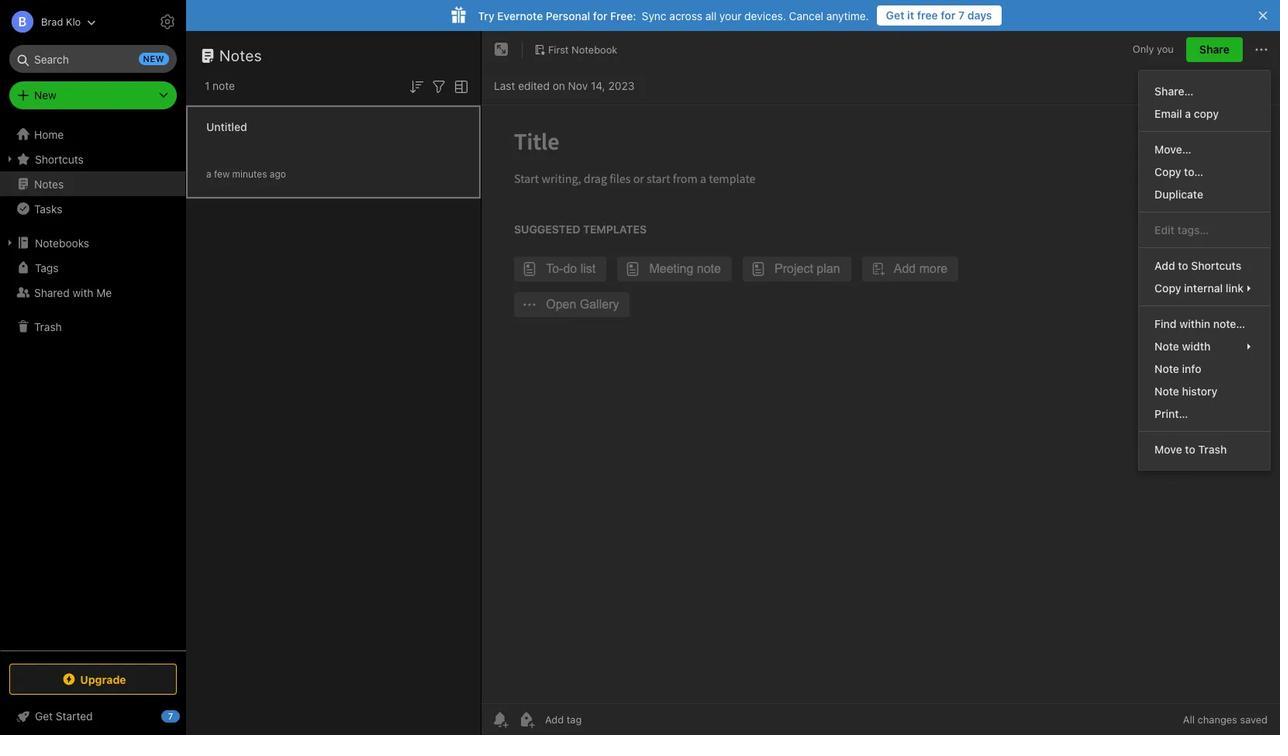 Task type: describe. For each thing, give the bounding box(es) containing it.
untitled
[[206, 120, 247, 133]]

try
[[478, 9, 494, 22]]

move…
[[1155, 143, 1191, 156]]

add to shortcuts link
[[1139, 254, 1270, 277]]

history
[[1182, 385, 1218, 398]]

for for free:
[[593, 9, 607, 22]]

move to trash link
[[1139, 438, 1270, 461]]

home
[[34, 128, 64, 141]]

click to collapse image
[[180, 706, 192, 725]]

shortcuts button
[[0, 147, 185, 171]]

share
[[1199, 43, 1230, 56]]

trash inside the dropdown list menu
[[1198, 443, 1227, 456]]

edit tags…
[[1155, 223, 1209, 236]]

to for add
[[1178, 259, 1188, 272]]

Add tag field
[[544, 713, 660, 726]]

edit tags… link
[[1139, 219, 1270, 241]]

notebooks
[[35, 236, 89, 249]]

a few minutes ago
[[206, 168, 286, 179]]

copy to…
[[1155, 165, 1204, 178]]

free:
[[610, 9, 636, 22]]

share button
[[1186, 37, 1243, 62]]

upgrade
[[80, 673, 126, 686]]

expand note image
[[492, 40, 511, 59]]

note info link
[[1139, 357, 1270, 380]]

notes link
[[0, 171, 185, 196]]

link
[[1226, 281, 1244, 295]]

cancel
[[789, 9, 823, 22]]

new
[[143, 53, 164, 64]]

add to shortcuts
[[1155, 259, 1241, 272]]

find
[[1155, 317, 1177, 330]]

copy for copy to…
[[1155, 165, 1181, 178]]

More actions field
[[1252, 37, 1271, 62]]

all changes saved
[[1183, 713, 1268, 726]]

me
[[96, 286, 112, 299]]

note for note width
[[1155, 340, 1179, 353]]

you
[[1157, 43, 1174, 55]]

1 note
[[205, 79, 235, 92]]

note…
[[1213, 317, 1245, 330]]

note width link
[[1139, 335, 1270, 357]]

add tag image
[[517, 710, 536, 729]]

Sort options field
[[407, 76, 426, 96]]

tasks
[[34, 202, 62, 215]]

share… link
[[1139, 80, 1270, 102]]

all
[[705, 9, 716, 22]]

brad
[[41, 15, 63, 28]]

Search text field
[[20, 45, 166, 73]]

internal
[[1184, 281, 1223, 295]]

note history
[[1155, 385, 1218, 398]]

your
[[719, 9, 742, 22]]

print…
[[1155, 407, 1188, 420]]

tags button
[[0, 255, 185, 280]]

tasks button
[[0, 196, 185, 221]]

shortcuts inside the dropdown list menu
[[1191, 259, 1241, 272]]

Note width field
[[1139, 335, 1270, 357]]

get for get started
[[35, 709, 53, 723]]

add a reminder image
[[491, 710, 509, 729]]

1 horizontal spatial notes
[[219, 47, 262, 64]]

last
[[494, 79, 515, 92]]

7 inside button
[[958, 9, 965, 22]]

edited
[[518, 79, 550, 92]]

only you
[[1133, 43, 1174, 55]]

note info
[[1155, 362, 1201, 375]]

share…
[[1155, 85, 1194, 98]]

dropdown list menu
[[1139, 80, 1270, 461]]

minutes
[[232, 168, 267, 179]]

first notebook
[[548, 43, 617, 56]]

note width
[[1155, 340, 1211, 353]]

days
[[967, 9, 992, 22]]

trash link
[[0, 314, 185, 339]]

trash inside tree
[[34, 320, 62, 333]]

shared with me
[[34, 286, 112, 299]]

for for 7
[[941, 9, 956, 22]]

upgrade button
[[9, 664, 177, 695]]

copy
[[1194, 107, 1219, 120]]

shortcuts inside button
[[35, 152, 84, 166]]

find within note…
[[1155, 317, 1245, 330]]

new button
[[9, 81, 177, 109]]

saved
[[1240, 713, 1268, 726]]

add
[[1155, 259, 1175, 272]]

first
[[548, 43, 569, 56]]

shared with me link
[[0, 280, 185, 305]]

duplicate
[[1155, 188, 1203, 201]]

Note Editor text field
[[481, 105, 1280, 703]]

7 inside help and learning task checklist field
[[168, 711, 173, 721]]

move to trash
[[1155, 443, 1227, 456]]

a inside "email a copy" link
[[1185, 107, 1191, 120]]

move
[[1155, 443, 1182, 456]]

devices.
[[744, 9, 786, 22]]

notebook
[[572, 43, 617, 56]]

print… link
[[1139, 402, 1270, 425]]

View options field
[[448, 76, 471, 96]]

move… link
[[1139, 138, 1270, 160]]

info
[[1182, 362, 1201, 375]]



Task type: vqa. For each thing, say whether or not it's contained in the screenshot.
Only you
yes



Task type: locate. For each thing, give the bounding box(es) containing it.
1 for from the left
[[941, 9, 956, 22]]

to right the add
[[1178, 259, 1188, 272]]

klo
[[66, 15, 81, 28]]

shared
[[34, 286, 70, 299]]

started
[[56, 709, 93, 723]]

personal
[[546, 9, 590, 22]]

2 vertical spatial note
[[1155, 385, 1179, 398]]

1 horizontal spatial get
[[886, 9, 904, 22]]

few
[[214, 168, 230, 179]]

more actions image
[[1252, 40, 1271, 59]]

copy to… link
[[1139, 160, 1270, 183]]

to for move
[[1185, 443, 1195, 456]]

7 left days
[[958, 9, 965, 22]]

shortcuts down home
[[35, 152, 84, 166]]

notebooks link
[[0, 230, 185, 255]]

note inside field
[[1155, 340, 1179, 353]]

1 vertical spatial note
[[1155, 362, 1179, 375]]

add filters image
[[430, 77, 448, 96]]

ago
[[270, 168, 286, 179]]

0 vertical spatial a
[[1185, 107, 1191, 120]]

2 note from the top
[[1155, 362, 1179, 375]]

1 horizontal spatial a
[[1185, 107, 1191, 120]]

get inside help and learning task checklist field
[[35, 709, 53, 723]]

copy
[[1155, 165, 1181, 178], [1155, 281, 1181, 295]]

1 horizontal spatial shortcuts
[[1191, 259, 1241, 272]]

note left info
[[1155, 362, 1179, 375]]

notes inside notes "link"
[[34, 177, 64, 190]]

7
[[958, 9, 965, 22], [168, 711, 173, 721]]

copy for copy internal link
[[1155, 281, 1181, 295]]

note for note info
[[1155, 362, 1179, 375]]

14,
[[591, 79, 605, 92]]

brad klo
[[41, 15, 81, 28]]

email
[[1155, 107, 1182, 120]]

0 vertical spatial note
[[1155, 340, 1179, 353]]

duplicate link
[[1139, 183, 1270, 205]]

Copy internal link field
[[1139, 277, 1270, 299]]

1
[[205, 79, 210, 92]]

new search field
[[20, 45, 169, 73]]

try evernote personal for free: sync across all your devices. cancel anytime.
[[478, 9, 869, 22]]

to…
[[1184, 165, 1204, 178]]

Help and Learning task checklist field
[[0, 704, 186, 729]]

to
[[1178, 259, 1188, 272], [1185, 443, 1195, 456]]

nov
[[568, 79, 588, 92]]

a left copy
[[1185, 107, 1191, 120]]

settings image
[[158, 12, 177, 31]]

1 vertical spatial notes
[[34, 177, 64, 190]]

new
[[34, 88, 56, 102]]

with
[[72, 286, 93, 299]]

for right free
[[941, 9, 956, 22]]

email a copy link
[[1139, 102, 1270, 125]]

on
[[553, 79, 565, 92]]

Account field
[[0, 6, 96, 37]]

1 copy from the top
[[1155, 165, 1181, 178]]

get it free for 7 days
[[886, 9, 992, 22]]

get left 'it'
[[886, 9, 904, 22]]

7 left click to collapse image
[[168, 711, 173, 721]]

to right move
[[1185, 443, 1195, 456]]

width
[[1182, 340, 1211, 353]]

tags…
[[1177, 223, 1209, 236]]

copy internal link link
[[1139, 277, 1270, 299]]

trash down print… link
[[1198, 443, 1227, 456]]

first notebook button
[[529, 39, 623, 60]]

expand notebooks image
[[4, 236, 16, 249]]

copy internal link
[[1155, 281, 1244, 295]]

0 horizontal spatial for
[[593, 9, 607, 22]]

1 vertical spatial trash
[[1198, 443, 1227, 456]]

copy down the add
[[1155, 281, 1181, 295]]

1 vertical spatial copy
[[1155, 281, 1181, 295]]

0 horizontal spatial get
[[35, 709, 53, 723]]

0 horizontal spatial a
[[206, 168, 211, 179]]

free
[[917, 9, 938, 22]]

tree containing home
[[0, 122, 186, 650]]

trash
[[34, 320, 62, 333], [1198, 443, 1227, 456]]

get started
[[35, 709, 93, 723]]

note
[[1155, 340, 1179, 353], [1155, 362, 1179, 375], [1155, 385, 1179, 398]]

find within note… link
[[1139, 312, 1270, 335]]

1 vertical spatial get
[[35, 709, 53, 723]]

2 copy from the top
[[1155, 281, 1181, 295]]

0 horizontal spatial notes
[[34, 177, 64, 190]]

evernote
[[497, 9, 543, 22]]

1 horizontal spatial for
[[941, 9, 956, 22]]

0 vertical spatial shortcuts
[[35, 152, 84, 166]]

0 vertical spatial notes
[[219, 47, 262, 64]]

all
[[1183, 713, 1195, 726]]

Add filters field
[[430, 76, 448, 96]]

copy inside "link"
[[1155, 281, 1181, 295]]

1 vertical spatial to
[[1185, 443, 1195, 456]]

a left few
[[206, 168, 211, 179]]

notes
[[219, 47, 262, 64], [34, 177, 64, 190]]

edit
[[1155, 223, 1175, 236]]

notes up note
[[219, 47, 262, 64]]

within
[[1179, 317, 1210, 330]]

1 horizontal spatial trash
[[1198, 443, 1227, 456]]

0 vertical spatial copy
[[1155, 165, 1181, 178]]

for left free:
[[593, 9, 607, 22]]

shortcuts up 'copy internal link' "link"
[[1191, 259, 1241, 272]]

changes
[[1198, 713, 1237, 726]]

0 vertical spatial trash
[[34, 320, 62, 333]]

1 horizontal spatial 7
[[958, 9, 965, 22]]

trash down shared at left
[[34, 320, 62, 333]]

tree
[[0, 122, 186, 650]]

note up print…
[[1155, 385, 1179, 398]]

0 vertical spatial 7
[[958, 9, 965, 22]]

1 vertical spatial 7
[[168, 711, 173, 721]]

sync
[[642, 9, 666, 22]]

only
[[1133, 43, 1154, 55]]

note for note history
[[1155, 385, 1179, 398]]

0 horizontal spatial trash
[[34, 320, 62, 333]]

note history link
[[1139, 380, 1270, 402]]

2 for from the left
[[593, 9, 607, 22]]

shortcuts
[[35, 152, 84, 166], [1191, 259, 1241, 272]]

tags
[[35, 261, 58, 274]]

1 vertical spatial a
[[206, 168, 211, 179]]

0 horizontal spatial 7
[[168, 711, 173, 721]]

note down find
[[1155, 340, 1179, 353]]

note window element
[[481, 31, 1280, 735]]

it
[[907, 9, 914, 22]]

get for get it free for 7 days
[[886, 9, 904, 22]]

1 vertical spatial shortcuts
[[1191, 259, 1241, 272]]

anytime.
[[826, 9, 869, 22]]

note
[[213, 79, 235, 92]]

1 note from the top
[[1155, 340, 1179, 353]]

copy down move…
[[1155, 165, 1181, 178]]

a
[[1185, 107, 1191, 120], [206, 168, 211, 179]]

last edited on nov 14, 2023
[[494, 79, 635, 92]]

0 vertical spatial to
[[1178, 259, 1188, 272]]

notes up tasks
[[34, 177, 64, 190]]

for
[[941, 9, 956, 22], [593, 9, 607, 22]]

3 note from the top
[[1155, 385, 1179, 398]]

2023
[[608, 79, 635, 92]]

get inside get it free for 7 days button
[[886, 9, 904, 22]]

for inside button
[[941, 9, 956, 22]]

0 vertical spatial get
[[886, 9, 904, 22]]

get left started in the left of the page
[[35, 709, 53, 723]]

home link
[[0, 122, 186, 147]]

0 horizontal spatial shortcuts
[[35, 152, 84, 166]]

email a copy
[[1155, 107, 1219, 120]]



